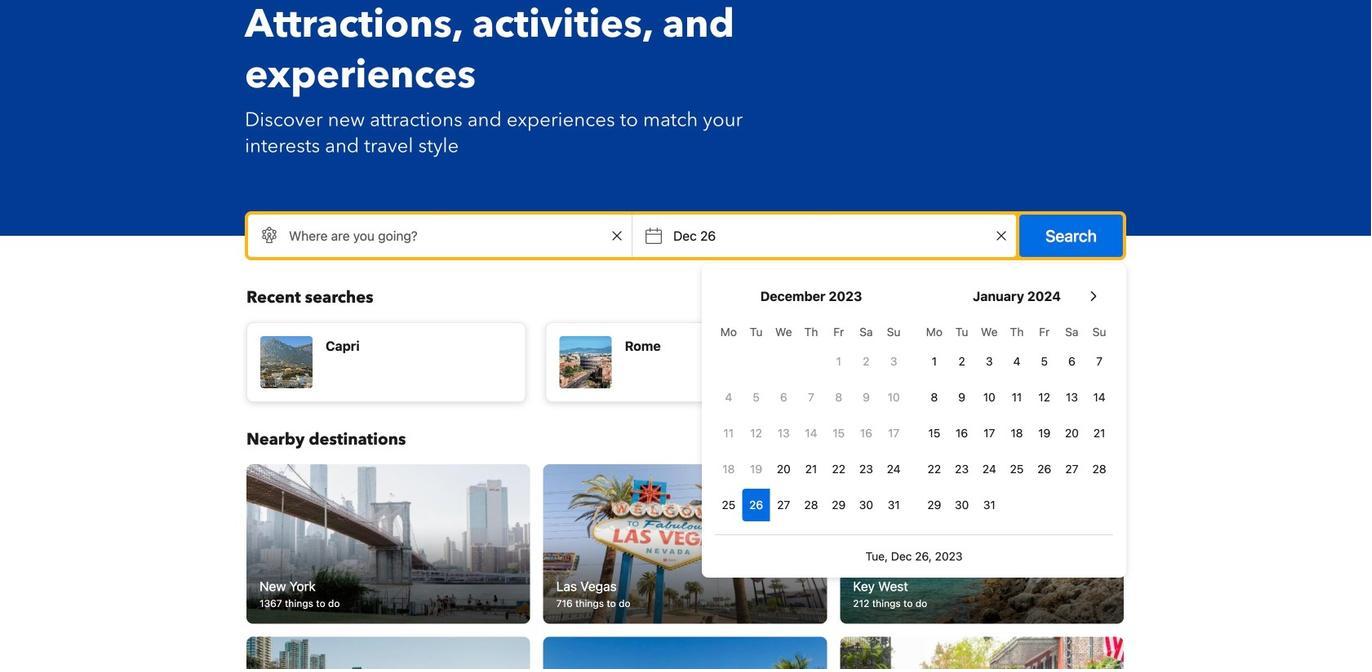Task type: locate. For each thing, give the bounding box(es) containing it.
1 horizontal spatial grid
[[921, 316, 1114, 522]]

31 January 2024 checkbox
[[976, 489, 1004, 522]]

28 December 2023 checkbox
[[798, 489, 825, 522]]

26 January 2024 checkbox
[[1031, 453, 1059, 486]]

18 January 2024 checkbox
[[1004, 417, 1031, 450]]

san diego image
[[247, 637, 530, 670]]

5 December 2023 checkbox
[[743, 381, 770, 414]]

14 January 2024 checkbox
[[1086, 381, 1114, 414]]

25 December 2023 checkbox
[[715, 489, 743, 522]]

6 January 2024 checkbox
[[1059, 345, 1086, 378]]

key west image
[[840, 465, 1124, 624]]

9 January 2024 checkbox
[[949, 381, 976, 414]]

13 December 2023 checkbox
[[770, 417, 798, 450]]

1 January 2024 checkbox
[[921, 345, 949, 378]]

20 January 2024 checkbox
[[1059, 417, 1086, 450]]

new york image
[[247, 465, 530, 624]]

6 December 2023 checkbox
[[770, 381, 798, 414]]

grid
[[715, 316, 908, 522], [921, 316, 1114, 522]]

25 January 2024 checkbox
[[1004, 453, 1031, 486]]

24 January 2024 checkbox
[[976, 453, 1004, 486]]

miami image
[[544, 637, 827, 670]]

8 December 2023 checkbox
[[825, 381, 853, 414]]

29 December 2023 checkbox
[[825, 489, 853, 522]]

28 January 2024 checkbox
[[1086, 453, 1114, 486]]

19 December 2023 checkbox
[[743, 453, 770, 486]]

16 January 2024 checkbox
[[949, 417, 976, 450]]

new orleans image
[[840, 637, 1124, 670]]

10 December 2023 checkbox
[[880, 381, 908, 414]]

7 December 2023 checkbox
[[798, 381, 825, 414]]

2 grid from the left
[[921, 316, 1114, 522]]

3 January 2024 checkbox
[[976, 345, 1004, 378]]

1 December 2023 checkbox
[[825, 345, 853, 378]]

13 January 2024 checkbox
[[1059, 381, 1086, 414]]

0 horizontal spatial grid
[[715, 316, 908, 522]]

cell
[[743, 486, 770, 522]]

30 January 2024 checkbox
[[949, 489, 976, 522]]



Task type: vqa. For each thing, say whether or not it's contained in the screenshot.
the 28 December 2023 option on the bottom right of page
yes



Task type: describe. For each thing, give the bounding box(es) containing it.
18 December 2023 checkbox
[[715, 453, 743, 486]]

Where are you going? search field
[[248, 215, 632, 257]]

11 December 2023 checkbox
[[715, 417, 743, 450]]

22 December 2023 checkbox
[[825, 453, 853, 486]]

cell inside grid
[[743, 486, 770, 522]]

16 December 2023 checkbox
[[853, 417, 880, 450]]

27 December 2023 checkbox
[[770, 489, 798, 522]]

21 January 2024 checkbox
[[1086, 417, 1114, 450]]

19 January 2024 checkbox
[[1031, 417, 1059, 450]]

23 December 2023 checkbox
[[853, 453, 880, 486]]

14 December 2023 checkbox
[[798, 417, 825, 450]]

9 December 2023 checkbox
[[853, 381, 880, 414]]

8 January 2024 checkbox
[[921, 381, 949, 414]]

3 December 2023 checkbox
[[880, 345, 908, 378]]

2 January 2024 checkbox
[[949, 345, 976, 378]]

4 December 2023 checkbox
[[715, 381, 743, 414]]

23 January 2024 checkbox
[[949, 453, 976, 486]]

4 January 2024 checkbox
[[1004, 345, 1031, 378]]

29 January 2024 checkbox
[[921, 489, 949, 522]]

22 January 2024 checkbox
[[921, 453, 949, 486]]

2 December 2023 checkbox
[[853, 345, 880, 378]]

15 December 2023 checkbox
[[825, 417, 853, 450]]

1 grid from the left
[[715, 316, 908, 522]]

27 January 2024 checkbox
[[1059, 453, 1086, 486]]

20 December 2023 checkbox
[[770, 453, 798, 486]]

17 January 2024 checkbox
[[976, 417, 1004, 450]]

26 December 2023 checkbox
[[743, 489, 770, 522]]

12 January 2024 checkbox
[[1031, 381, 1059, 414]]

las vegas image
[[544, 465, 827, 624]]

31 December 2023 checkbox
[[880, 489, 908, 522]]

10 January 2024 checkbox
[[976, 381, 1004, 414]]

11 January 2024 checkbox
[[1004, 381, 1031, 414]]

17 December 2023 checkbox
[[880, 417, 908, 450]]

15 January 2024 checkbox
[[921, 417, 949, 450]]

21 December 2023 checkbox
[[798, 453, 825, 486]]

30 December 2023 checkbox
[[853, 489, 880, 522]]

7 January 2024 checkbox
[[1086, 345, 1114, 378]]

5 January 2024 checkbox
[[1031, 345, 1059, 378]]

24 December 2023 checkbox
[[880, 453, 908, 486]]

12 December 2023 checkbox
[[743, 417, 770, 450]]



